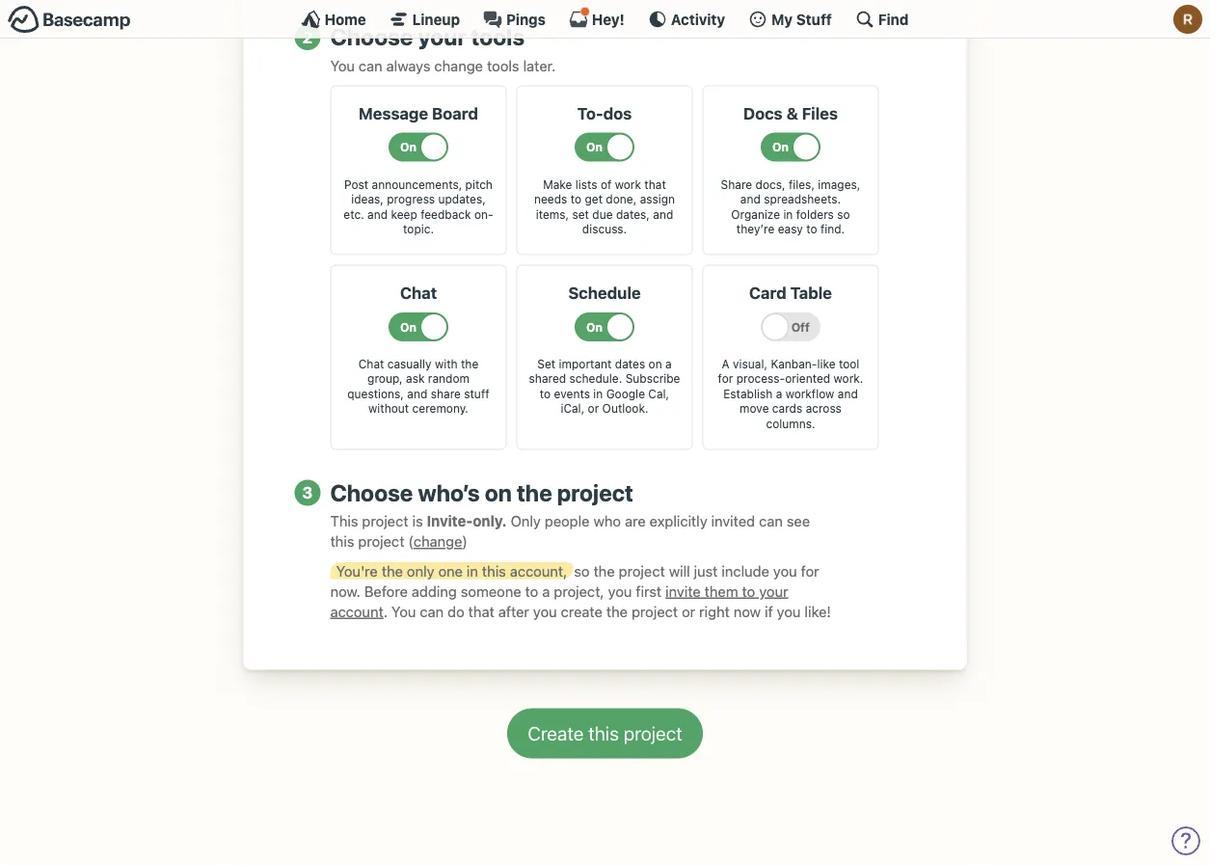 Task type: locate. For each thing, give the bounding box(es) containing it.
1 horizontal spatial in
[[593, 387, 603, 401]]

2 horizontal spatial a
[[776, 387, 782, 401]]

or right "ical,"
[[588, 402, 599, 416]]

for inside so the project will just include you for now. before adding someone to a project, you first
[[801, 563, 819, 580]]

and down ask
[[407, 387, 428, 401]]

and down 'work.'
[[838, 387, 858, 401]]

ical,
[[561, 402, 585, 416]]

include
[[722, 563, 770, 580]]

0 horizontal spatial chat
[[358, 357, 384, 371]]

that for work
[[645, 178, 666, 191]]

0 vertical spatial that
[[645, 178, 666, 191]]

1 horizontal spatial your
[[759, 583, 788, 600]]

1 vertical spatial change
[[414, 534, 462, 550]]

0 vertical spatial in
[[783, 208, 793, 221]]

invite-
[[427, 513, 473, 530]]

0 horizontal spatial you
[[330, 57, 355, 74]]

keep
[[391, 208, 417, 221]]

1 horizontal spatial can
[[420, 603, 444, 620]]

that up assign
[[645, 178, 666, 191]]

can left see
[[759, 513, 783, 530]]

0 horizontal spatial that
[[468, 603, 495, 620]]

1 vertical spatial tools
[[487, 57, 519, 74]]

this down this
[[330, 534, 354, 550]]

1 horizontal spatial for
[[801, 563, 819, 580]]

chat down topic.
[[400, 284, 437, 302]]

the inside so the project will just include you for now. before adding someone to a project, you first
[[594, 563, 615, 580]]

0 vertical spatial change
[[434, 57, 483, 74]]

schedule.
[[569, 372, 622, 386]]

main element
[[0, 0, 1210, 39]]

who's
[[418, 479, 480, 506]]

share
[[721, 178, 752, 191]]

account
[[330, 603, 384, 620]]

and
[[740, 193, 761, 206], [368, 208, 388, 221], [653, 208, 673, 221], [407, 387, 428, 401], [838, 387, 858, 401]]

None submit
[[507, 709, 703, 759]]

subscribe
[[626, 372, 680, 386]]

for up the like!
[[801, 563, 819, 580]]

or
[[588, 402, 599, 416], [682, 603, 696, 620]]

ruby image
[[1174, 5, 1203, 34]]

1 horizontal spatial on
[[649, 357, 662, 371]]

3
[[302, 483, 313, 502]]

events
[[554, 387, 590, 401]]

to up set
[[571, 193, 582, 206]]

for inside a visual, kanban-like tool for process-oriented work. establish a workflow and move cards across columns.
[[718, 372, 733, 386]]

change down invite-
[[414, 534, 462, 550]]

can down the adding
[[420, 603, 444, 620]]

a up cards
[[776, 387, 782, 401]]

and down assign
[[653, 208, 673, 221]]

progress
[[387, 193, 435, 206]]

just
[[694, 563, 718, 580]]

1 vertical spatial you
[[391, 603, 416, 620]]

can
[[359, 57, 383, 74], [759, 513, 783, 530], [420, 603, 444, 620]]

set
[[537, 357, 556, 371]]

dates,
[[616, 208, 650, 221]]

workflow
[[786, 387, 835, 401]]

see
[[787, 513, 810, 530]]

my stuff
[[772, 11, 832, 27]]

and down ideas, in the left of the page
[[368, 208, 388, 221]]

discuss.
[[582, 223, 627, 236]]

0 vertical spatial chat
[[400, 284, 437, 302]]

1 vertical spatial choose
[[330, 479, 413, 506]]

chat inside chat casually with the group, ask random questions, and share stuff without ceremony.
[[358, 357, 384, 371]]

to down folders
[[806, 223, 817, 236]]

and inside share docs, files, images, and spreadsheets. organize in folders so they're easy to find.
[[740, 193, 761, 206]]

to down account,
[[525, 583, 538, 600]]

on up only.
[[485, 479, 512, 506]]

1 horizontal spatial chat
[[400, 284, 437, 302]]

1 vertical spatial this
[[482, 563, 506, 580]]

to
[[571, 193, 582, 206], [806, 223, 817, 236], [540, 387, 551, 401], [525, 583, 538, 600], [742, 583, 755, 600]]

the right the with
[[461, 357, 479, 371]]

choose
[[330, 24, 413, 51], [330, 479, 413, 506]]

0 horizontal spatial or
[[588, 402, 599, 416]]

important
[[559, 357, 612, 371]]

your up you can always change tools later.
[[418, 24, 466, 51]]

&
[[787, 104, 798, 123]]

one
[[438, 563, 463, 580]]

can inside only people who are explicitly invited can see this project (
[[759, 513, 783, 530]]

and inside a visual, kanban-like tool for process-oriented work. establish a workflow and move cards across columns.
[[838, 387, 858, 401]]

you right .
[[391, 603, 416, 620]]

project up first
[[619, 563, 665, 580]]

so inside so the project will just include you for now. before adding someone to a project, you first
[[574, 563, 590, 580]]

2 vertical spatial a
[[542, 583, 550, 600]]

find.
[[821, 223, 845, 236]]

your
[[418, 24, 466, 51], [759, 583, 788, 600]]

folders
[[796, 208, 834, 221]]

0 vertical spatial you
[[330, 57, 355, 74]]

project left (
[[358, 534, 405, 550]]

0 horizontal spatial on
[[485, 479, 512, 506]]

tools left later.
[[487, 57, 519, 74]]

always
[[386, 57, 431, 74]]

choose for choose who's on the project
[[330, 479, 413, 506]]

docs & files
[[743, 104, 838, 123]]

this inside only people who are explicitly invited can see this project (
[[330, 534, 354, 550]]

assign
[[640, 193, 675, 206]]

choose who's on the project
[[330, 479, 633, 506]]

cards
[[772, 402, 803, 416]]

updates,
[[438, 193, 486, 206]]

right
[[699, 603, 730, 620]]

after
[[498, 603, 529, 620]]

post announcements, pitch ideas, progress updates, etc. and keep feedback on- topic.
[[344, 178, 493, 236]]

the up only
[[517, 479, 552, 506]]

only people who are explicitly invited can see this project (
[[330, 513, 810, 550]]

so up find.
[[837, 208, 850, 221]]

to down shared
[[540, 387, 551, 401]]

dos
[[603, 104, 632, 123]]

you
[[330, 57, 355, 74], [391, 603, 416, 620]]

files
[[802, 104, 838, 123]]

0 horizontal spatial in
[[467, 563, 478, 580]]

random
[[428, 372, 470, 386]]

in up easy at the top of the page
[[783, 208, 793, 221]]

move
[[740, 402, 769, 416]]

in down schedule.
[[593, 387, 603, 401]]

1 vertical spatial chat
[[358, 357, 384, 371]]

choose for choose your tools
[[330, 24, 413, 51]]

switch accounts image
[[8, 5, 131, 35]]

in right one
[[467, 563, 478, 580]]

1 vertical spatial your
[[759, 583, 788, 600]]

can left 'always'
[[359, 57, 383, 74]]

invite them to your account
[[330, 583, 788, 620]]

0 horizontal spatial your
[[418, 24, 466, 51]]

for down 'a'
[[718, 372, 733, 386]]

columns.
[[766, 417, 815, 431]]

a
[[722, 357, 730, 371]]

adding
[[412, 583, 457, 600]]

you can always change tools later.
[[330, 57, 556, 74]]

pitch
[[465, 178, 493, 191]]

1 horizontal spatial so
[[837, 208, 850, 221]]

1 vertical spatial that
[[468, 603, 495, 620]]

1 vertical spatial for
[[801, 563, 819, 580]]

2 vertical spatial can
[[420, 603, 444, 620]]

your up if
[[759, 583, 788, 600]]

2 horizontal spatial in
[[783, 208, 793, 221]]

1 choose from the top
[[330, 24, 413, 51]]

2 choose from the top
[[330, 479, 413, 506]]

0 horizontal spatial so
[[574, 563, 590, 580]]

to inside make lists of work that needs to get done, assign items, set due dates, and discuss.
[[571, 193, 582, 206]]

to up now
[[742, 583, 755, 600]]

my
[[772, 11, 793, 27]]

0 horizontal spatial can
[[359, 57, 383, 74]]

0 vertical spatial for
[[718, 372, 733, 386]]

chat up the group, at the left top
[[358, 357, 384, 371]]

1 horizontal spatial a
[[665, 357, 672, 371]]

ceremony.
[[412, 402, 469, 416]]

announcements,
[[372, 178, 462, 191]]

or down invite
[[682, 603, 696, 620]]

a up subscribe
[[665, 357, 672, 371]]

message board
[[359, 104, 478, 123]]

feedback
[[421, 208, 471, 221]]

that down someone
[[468, 603, 495, 620]]

0 horizontal spatial a
[[542, 583, 550, 600]]

1 vertical spatial can
[[759, 513, 783, 530]]

activity
[[671, 11, 725, 27]]

on up subscribe
[[649, 357, 662, 371]]

1 vertical spatial so
[[574, 563, 590, 580]]

so up "project,"
[[574, 563, 590, 580]]

1 horizontal spatial this
[[482, 563, 506, 580]]

0 vertical spatial or
[[588, 402, 599, 416]]

1 horizontal spatial or
[[682, 603, 696, 620]]

1 vertical spatial in
[[593, 387, 603, 401]]

the up "project,"
[[594, 563, 615, 580]]

project down first
[[632, 603, 678, 620]]

so the project will just include you for now. before adding someone to a project, you first
[[330, 563, 819, 600]]

0 vertical spatial choose
[[330, 24, 413, 51]]

you down the home
[[330, 57, 355, 74]]

in inside share docs, files, images, and spreadsheets. organize in folders so they're easy to find.
[[783, 208, 793, 221]]

and up 'organize' on the right of page
[[740, 193, 761, 206]]

1 vertical spatial a
[[776, 387, 782, 401]]

google
[[606, 387, 645, 401]]

tools up later.
[[471, 24, 525, 51]]

0 vertical spatial this
[[330, 534, 354, 550]]

your inside invite them to your account
[[759, 583, 788, 600]]

2 horizontal spatial can
[[759, 513, 783, 530]]

change down choose your tools
[[434, 57, 483, 74]]

project left is at the left of the page
[[362, 513, 408, 530]]

0 horizontal spatial for
[[718, 372, 733, 386]]

so
[[837, 208, 850, 221], [574, 563, 590, 580]]

a down account,
[[542, 583, 550, 600]]

in
[[783, 208, 793, 221], [593, 387, 603, 401], [467, 563, 478, 580]]

this up someone
[[482, 563, 506, 580]]

to inside invite them to your account
[[742, 583, 755, 600]]

that inside make lists of work that needs to get done, assign items, set due dates, and discuss.
[[645, 178, 666, 191]]

0 horizontal spatial this
[[330, 534, 354, 550]]

choose up this
[[330, 479, 413, 506]]

0 vertical spatial so
[[837, 208, 850, 221]]

make
[[543, 178, 572, 191]]

0 vertical spatial a
[[665, 357, 672, 371]]

do
[[448, 603, 465, 620]]

0 vertical spatial on
[[649, 357, 662, 371]]

on inside "set important dates on a shared schedule. subscribe to events in google cal, ical, or outlook."
[[649, 357, 662, 371]]

choose up 'always'
[[330, 24, 413, 51]]

1 horizontal spatial that
[[645, 178, 666, 191]]



Task type: describe. For each thing, give the bounding box(es) containing it.
you right 'include' at right
[[773, 563, 797, 580]]

to inside share docs, files, images, and spreadsheets. organize in folders so they're easy to find.
[[806, 223, 817, 236]]

create
[[561, 603, 603, 620]]

across
[[806, 402, 842, 416]]

lineup
[[412, 11, 460, 27]]

that for do
[[468, 603, 495, 620]]

kanban-
[[771, 357, 817, 371]]

is
[[412, 513, 423, 530]]

card table
[[749, 284, 832, 302]]

lists
[[576, 178, 597, 191]]

spreadsheets.
[[764, 193, 841, 206]]

only
[[511, 513, 541, 530]]

shared
[[529, 372, 566, 386]]

to inside so the project will just include you for now. before adding someone to a project, you first
[[525, 583, 538, 600]]

choose your tools
[[330, 24, 525, 51]]

them
[[705, 583, 738, 600]]

lineup link
[[389, 10, 460, 29]]

now.
[[330, 583, 361, 600]]

invited
[[711, 513, 755, 530]]

work
[[615, 178, 641, 191]]

find button
[[855, 10, 909, 29]]

a inside a visual, kanban-like tool for process-oriented work. establish a workflow and move cards across columns.
[[776, 387, 782, 401]]

establish
[[723, 387, 773, 401]]

activity link
[[648, 10, 725, 29]]

account,
[[510, 563, 567, 580]]

before
[[364, 583, 408, 600]]

0 vertical spatial can
[[359, 57, 383, 74]]

docs,
[[756, 178, 786, 191]]

with
[[435, 357, 458, 371]]

a visual, kanban-like tool for process-oriented work. establish a workflow and move cards across columns.
[[718, 357, 863, 431]]

who
[[594, 513, 621, 530]]

topic.
[[403, 223, 434, 236]]

only.
[[473, 513, 507, 530]]

table
[[790, 284, 832, 302]]

find
[[878, 11, 909, 27]]

set important dates on a shared schedule. subscribe to events in google cal, ical, or outlook.
[[529, 357, 680, 416]]

on-
[[474, 208, 493, 221]]

and inside chat casually with the group, ask random questions, and share stuff without ceremony.
[[407, 387, 428, 401]]

you up . you can do that after you create the project or right now if you like!
[[608, 583, 632, 600]]

like!
[[805, 603, 831, 620]]

share docs, files, images, and spreadsheets. organize in folders so they're easy to find.
[[721, 178, 861, 236]]

project up who
[[557, 479, 633, 506]]

set
[[572, 208, 589, 221]]

files,
[[789, 178, 815, 191]]

pings
[[506, 11, 546, 27]]

post
[[344, 178, 369, 191]]

or inside "set important dates on a shared schedule. subscribe to events in google cal, ical, or outlook."
[[588, 402, 599, 416]]

oriented
[[785, 372, 830, 386]]

chat for chat casually with the group, ask random questions, and share stuff without ceremony.
[[358, 357, 384, 371]]

are
[[625, 513, 646, 530]]

a inside so the project will just include you for now. before adding someone to a project, you first
[[542, 583, 550, 600]]

schedule
[[568, 284, 641, 302]]

0 vertical spatial your
[[418, 24, 466, 51]]

group,
[[367, 372, 403, 386]]

to inside "set important dates on a shared schedule. subscribe to events in google cal, ical, or outlook."
[[540, 387, 551, 401]]

stuff
[[796, 11, 832, 27]]

the right create
[[606, 603, 628, 620]]

a inside "set important dates on a shared schedule. subscribe to events in google cal, ical, or outlook."
[[665, 357, 672, 371]]

and inside make lists of work that needs to get done, assign items, set due dates, and discuss.
[[653, 208, 673, 221]]

now
[[734, 603, 761, 620]]

tool
[[839, 357, 860, 371]]

card
[[749, 284, 787, 302]]

chat for chat
[[400, 284, 437, 302]]

stuff
[[464, 387, 490, 401]]

images,
[[818, 178, 861, 191]]

people
[[545, 513, 590, 530]]

invite
[[666, 583, 701, 600]]

2 vertical spatial in
[[467, 563, 478, 580]]

dates
[[615, 357, 645, 371]]

.
[[384, 603, 388, 620]]

. you can do that after you create the project or right now if you like!
[[384, 603, 831, 620]]

visual,
[[733, 357, 768, 371]]

needs
[[534, 193, 567, 206]]

to-dos
[[577, 104, 632, 123]]

you right if
[[777, 603, 801, 620]]

first
[[636, 583, 662, 600]]

they're
[[737, 223, 775, 236]]

pings button
[[483, 10, 546, 29]]

ideas,
[[351, 193, 384, 206]]

etc.
[[344, 208, 364, 221]]

so inside share docs, files, images, and spreadsheets. organize in folders so they're easy to find.
[[837, 208, 850, 221]]

the inside chat casually with the group, ask random questions, and share stuff without ceremony.
[[461, 357, 479, 371]]

my stuff button
[[748, 10, 832, 29]]

1 vertical spatial on
[[485, 479, 512, 506]]

questions,
[[347, 387, 404, 401]]

get
[[585, 193, 603, 206]]

if
[[765, 603, 773, 620]]

project inside so the project will just include you for now. before adding someone to a project, you first
[[619, 563, 665, 580]]

0 vertical spatial tools
[[471, 24, 525, 51]]

and inside post announcements, pitch ideas, progress updates, etc. and keep feedback on- topic.
[[368, 208, 388, 221]]

will
[[669, 563, 690, 580]]

explicitly
[[650, 513, 708, 530]]

work.
[[834, 372, 863, 386]]

the up before on the bottom of page
[[382, 563, 403, 580]]

home
[[325, 11, 366, 27]]

cal,
[[648, 387, 669, 401]]

2
[[303, 28, 313, 47]]

someone
[[461, 583, 521, 600]]

to-
[[577, 104, 603, 123]]

casually
[[387, 357, 432, 371]]

change link
[[414, 534, 462, 550]]

of
[[601, 178, 612, 191]]

without
[[368, 402, 409, 416]]

items,
[[536, 208, 569, 221]]

1 horizontal spatial you
[[391, 603, 416, 620]]

project inside only people who are explicitly invited can see this project (
[[358, 534, 405, 550]]

in inside "set important dates on a shared schedule. subscribe to events in google cal, ical, or outlook."
[[593, 387, 603, 401]]

you're
[[336, 563, 378, 580]]

1 vertical spatial or
[[682, 603, 696, 620]]

you right after
[[533, 603, 557, 620]]



Task type: vqa. For each thing, say whether or not it's contained in the screenshot.
THE BETTER
no



